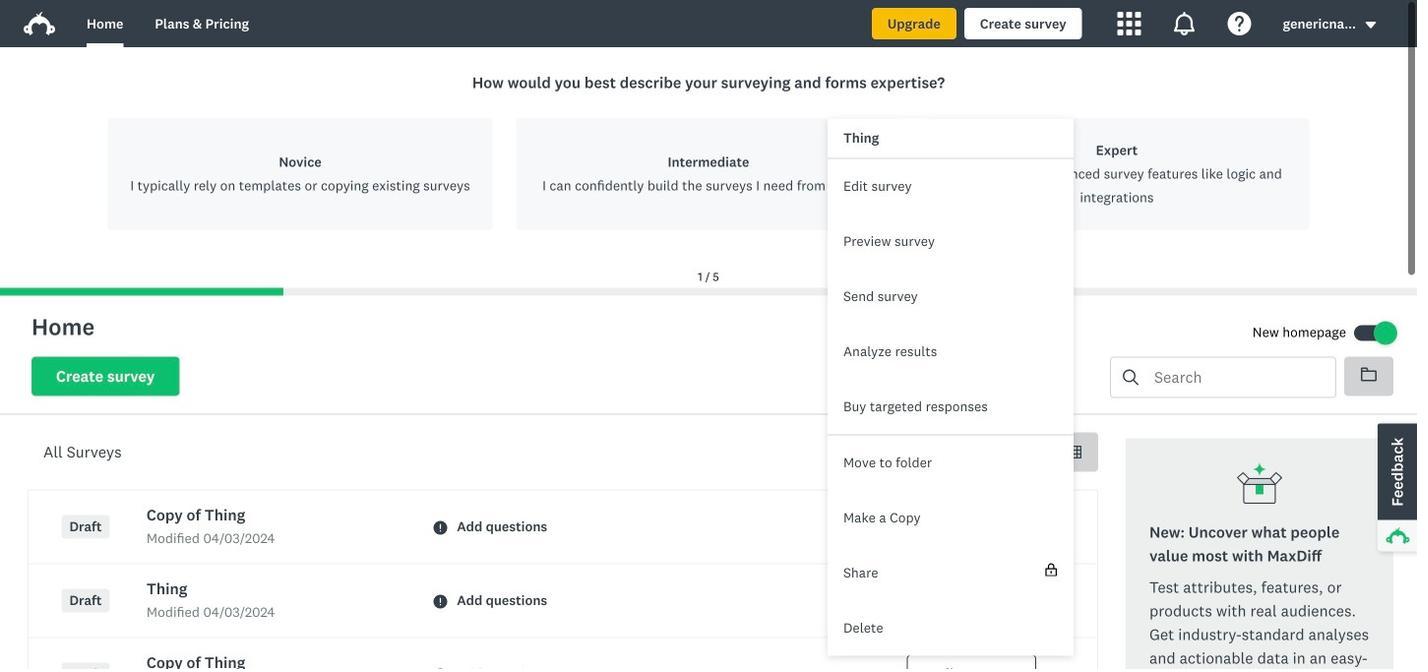Task type: describe. For each thing, give the bounding box(es) containing it.
1 brand logo image from the top
[[24, 8, 55, 39]]

notification center icon image
[[1173, 12, 1197, 35]]

help icon image
[[1228, 12, 1252, 35]]

search image
[[1123, 370, 1139, 385]]

this is a paid feature image
[[1045, 563, 1058, 576]]

folders image
[[1361, 367, 1377, 382]]



Task type: vqa. For each thing, say whether or not it's contained in the screenshot.
Search recommended questions TEXT BOX
no



Task type: locate. For each thing, give the bounding box(es) containing it.
search image
[[1123, 370, 1139, 385]]

max diff icon image
[[1236, 462, 1284, 509]]

dropdown arrow icon image
[[1364, 18, 1378, 32], [1366, 22, 1376, 29]]

folders image
[[1361, 368, 1377, 381]]

menu
[[828, 119, 1074, 656]]

dialog
[[0, 47, 1417, 296]]

warning image
[[433, 521, 447, 535], [433, 595, 447, 609]]

0 vertical spatial warning image
[[433, 521, 447, 535]]

1 vertical spatial warning image
[[433, 595, 447, 609]]

brand logo image
[[24, 8, 55, 39], [24, 12, 55, 35]]

1 warning image from the top
[[433, 521, 447, 535]]

2 brand logo image from the top
[[24, 12, 55, 35]]

this is a paid feature image
[[1046, 563, 1057, 576]]

Search text field
[[1139, 358, 1336, 397]]

products icon image
[[1118, 12, 1141, 35], [1118, 12, 1141, 35]]

group
[[1006, 433, 1099, 472]]

2 warning image from the top
[[433, 595, 447, 609]]



